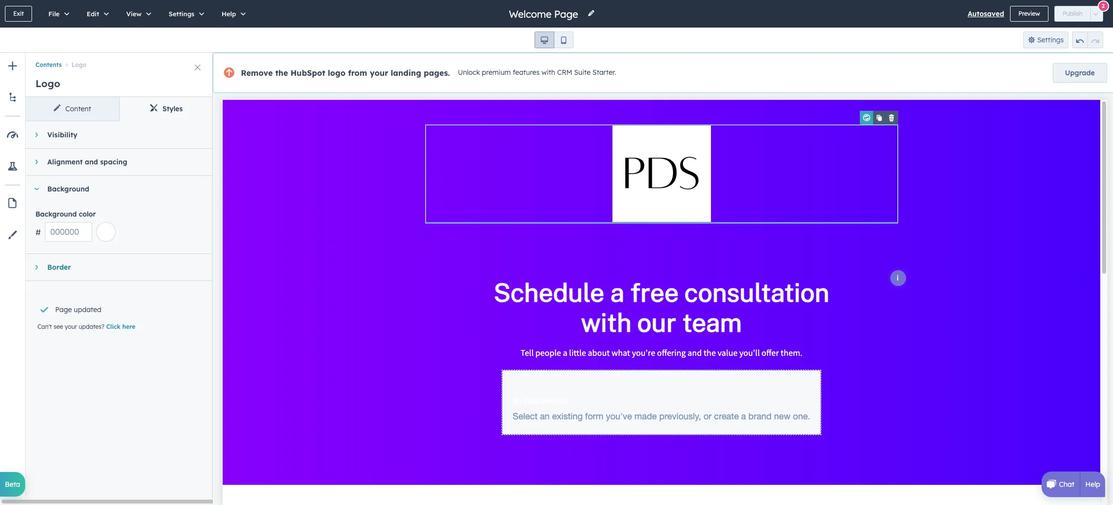 Task type: vqa. For each thing, say whether or not it's contained in the screenshot.
Upgrade link
yes



Task type: describe. For each thing, give the bounding box(es) containing it.
the
[[275, 68, 288, 78]]

preview
[[1019, 10, 1040, 17]]

styles
[[163, 105, 183, 113]]

spacing
[[100, 158, 127, 167]]

page updated
[[55, 306, 101, 314]]

remove the hubspot logo from your landing pages.
[[241, 68, 450, 78]]

hubspot
[[291, 68, 325, 78]]

crm
[[557, 68, 573, 77]]

#
[[35, 228, 41, 238]]

starter.
[[593, 68, 616, 77]]

upgrade
[[1066, 69, 1095, 77]]

caret image for background
[[34, 188, 39, 191]]

caret image for alignment and spacing
[[35, 159, 38, 165]]

background for background
[[47, 185, 89, 194]]

exit link
[[5, 6, 32, 22]]

beta button
[[0, 473, 25, 497]]

1 horizontal spatial settings
[[1038, 35, 1064, 44]]

and
[[85, 158, 98, 167]]

contents
[[35, 61, 62, 69]]

publish
[[1063, 10, 1083, 17]]

000000 text field
[[45, 222, 92, 242]]

alignment and spacing
[[47, 158, 127, 167]]

logo
[[328, 68, 346, 78]]

styles link
[[119, 97, 213, 121]]

autosaved
[[968, 9, 1005, 18]]

tab list containing content
[[26, 97, 213, 121]]

logo button
[[62, 61, 87, 69]]

background button
[[26, 176, 203, 203]]

view button
[[116, 0, 158, 28]]

2
[[1102, 2, 1105, 9]]

exit
[[13, 10, 24, 17]]

edit button
[[76, 0, 116, 28]]

with
[[542, 68, 555, 77]]

2 group from the left
[[1073, 32, 1104, 48]]

file button
[[38, 0, 76, 28]]

page
[[55, 306, 72, 314]]

0 horizontal spatial settings
[[169, 10, 195, 18]]

click here button
[[106, 323, 135, 332]]

caret image for visibility
[[35, 132, 38, 138]]

logo inside navigation
[[72, 61, 87, 69]]



Task type: locate. For each thing, give the bounding box(es) containing it.
border button
[[26, 254, 203, 281]]

updated
[[74, 306, 101, 314]]

unlock
[[458, 68, 480, 77]]

1 horizontal spatial your
[[370, 68, 388, 78]]

caret image inside alignment and spacing dropdown button
[[35, 159, 38, 165]]

settings down preview button
[[1038, 35, 1064, 44]]

1 vertical spatial help
[[1086, 481, 1101, 489]]

0 horizontal spatial your
[[65, 323, 77, 331]]

publish group
[[1055, 6, 1104, 22]]

1 horizontal spatial logo
[[72, 61, 87, 69]]

background color
[[35, 210, 96, 219]]

view
[[126, 10, 142, 18]]

navigation containing contents
[[26, 53, 213, 70]]

0 horizontal spatial group
[[535, 32, 574, 48]]

your right from
[[370, 68, 388, 78]]

0 vertical spatial background
[[47, 185, 89, 194]]

0 vertical spatial your
[[370, 68, 388, 78]]

suite
[[574, 68, 591, 77]]

autosaved button
[[968, 8, 1005, 20]]

see
[[54, 323, 63, 331]]

close image
[[195, 65, 201, 70]]

navigation
[[26, 53, 213, 70]]

alignment
[[47, 158, 83, 167]]

publish button
[[1055, 6, 1091, 22]]

logo down contents button
[[35, 77, 60, 90]]

1 horizontal spatial settings button
[[1024, 32, 1069, 48]]

preview button
[[1011, 6, 1049, 22]]

your
[[370, 68, 388, 78], [65, 323, 77, 331]]

settings right view button
[[169, 10, 195, 18]]

unlock premium features with crm suite starter.
[[458, 68, 616, 77]]

visibility
[[47, 131, 77, 140]]

help inside button
[[222, 10, 236, 18]]

remove
[[241, 68, 273, 78]]

here
[[122, 323, 135, 331]]

None field
[[508, 7, 582, 20]]

premium
[[482, 68, 511, 77]]

pages.
[[424, 68, 450, 78]]

click
[[106, 323, 121, 331]]

1 vertical spatial settings button
[[1024, 32, 1069, 48]]

content
[[65, 105, 91, 113]]

1 vertical spatial background
[[35, 210, 77, 219]]

color
[[79, 210, 96, 219]]

group
[[535, 32, 574, 48], [1073, 32, 1104, 48]]

caret image left visibility
[[35, 132, 38, 138]]

caret image inside background dropdown button
[[34, 188, 39, 191]]

background up background color
[[47, 185, 89, 194]]

border
[[47, 263, 71, 272]]

edit
[[87, 10, 99, 18]]

0 vertical spatial settings button
[[158, 0, 211, 28]]

background up 000000 text field
[[35, 210, 77, 219]]

1 vertical spatial settings
[[1038, 35, 1064, 44]]

logo right contents
[[72, 61, 87, 69]]

0 vertical spatial settings
[[169, 10, 195, 18]]

0 vertical spatial logo
[[72, 61, 87, 69]]

your right see
[[65, 323, 77, 331]]

1 horizontal spatial help
[[1086, 481, 1101, 489]]

0 vertical spatial help
[[222, 10, 236, 18]]

group down publish group
[[1073, 32, 1104, 48]]

features
[[513, 68, 540, 77]]

upgrade link
[[1053, 63, 1108, 83]]

beta
[[5, 481, 20, 489]]

caret image up background color
[[34, 188, 39, 191]]

file
[[48, 10, 60, 18]]

logo
[[72, 61, 87, 69], [35, 77, 60, 90]]

page updated status
[[35, 293, 197, 319]]

caret image inside visibility dropdown button
[[35, 132, 38, 138]]

caret image
[[35, 132, 38, 138], [35, 159, 38, 165], [34, 188, 39, 191]]

landing
[[391, 68, 421, 78]]

settings button
[[158, 0, 211, 28], [1024, 32, 1069, 48]]

0 vertical spatial caret image
[[35, 132, 38, 138]]

can't
[[37, 323, 52, 331]]

1 group from the left
[[535, 32, 574, 48]]

from
[[348, 68, 367, 78]]

help button
[[211, 0, 253, 28]]

1 vertical spatial logo
[[35, 77, 60, 90]]

content link
[[26, 97, 119, 121]]

1 horizontal spatial group
[[1073, 32, 1104, 48]]

group up with
[[535, 32, 574, 48]]

1 vertical spatial caret image
[[35, 159, 38, 165]]

0 horizontal spatial logo
[[35, 77, 60, 90]]

2 vertical spatial caret image
[[34, 188, 39, 191]]

can't see your updates? click here
[[37, 323, 135, 331]]

caret image
[[35, 265, 38, 271]]

1 vertical spatial your
[[65, 323, 77, 331]]

settings
[[169, 10, 195, 18], [1038, 35, 1064, 44]]

tab list
[[26, 97, 213, 121]]

# tab panel
[[26, 121, 213, 498]]

chat
[[1059, 481, 1075, 489]]

your inside the # tab panel
[[65, 323, 77, 331]]

visibility button
[[26, 122, 203, 148]]

background
[[47, 185, 89, 194], [35, 210, 77, 219]]

background inside dropdown button
[[47, 185, 89, 194]]

caret image left alignment
[[35, 159, 38, 165]]

0 horizontal spatial help
[[222, 10, 236, 18]]

background for background color
[[35, 210, 77, 219]]

alignment and spacing button
[[26, 149, 203, 175]]

updates?
[[79, 323, 105, 331]]

help
[[222, 10, 236, 18], [1086, 481, 1101, 489]]

contents button
[[35, 61, 62, 69]]

0 horizontal spatial settings button
[[158, 0, 211, 28]]



